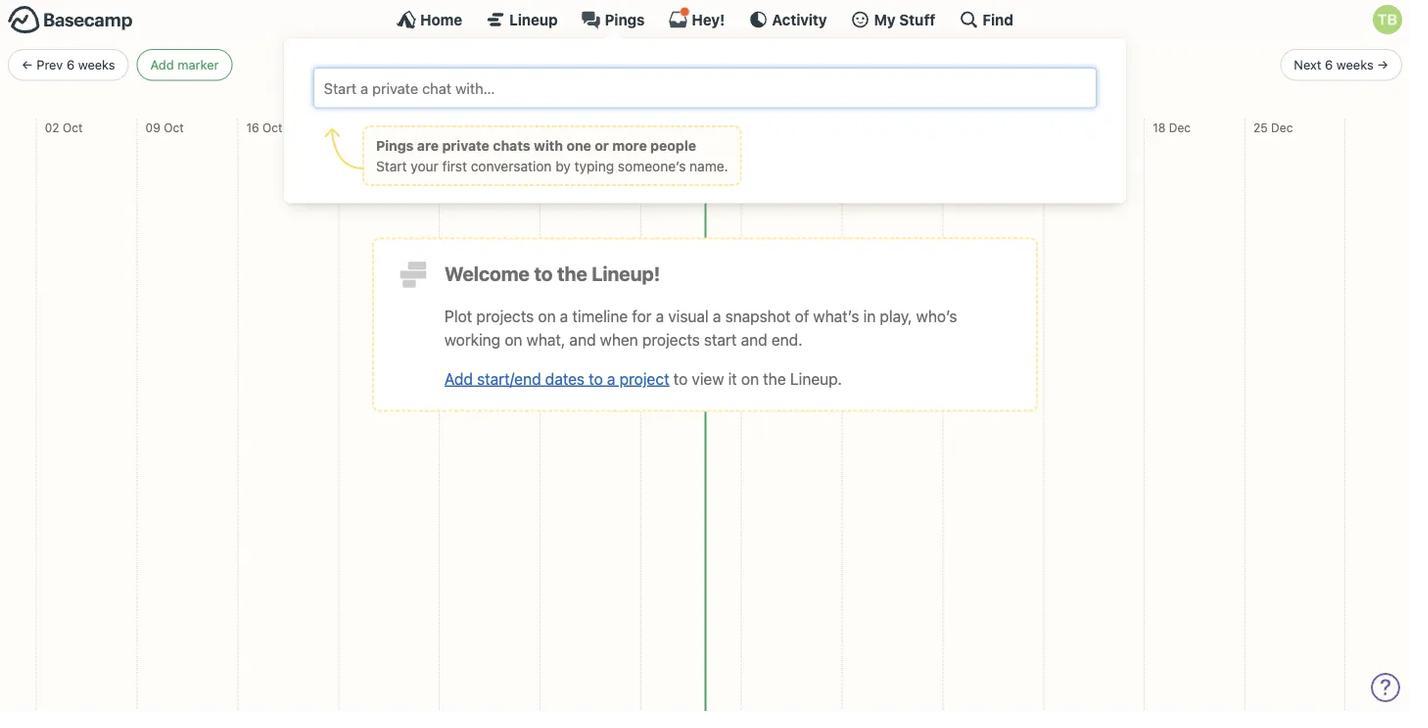 Task type: describe. For each thing, give the bounding box(es) containing it.
16 oct
[[246, 121, 283, 134]]

18 dec
[[1153, 121, 1191, 134]]

today
[[643, 56, 689, 74]]

lineup link
[[486, 10, 558, 29]]

18
[[1153, 121, 1166, 134]]

switch accounts image
[[8, 5, 133, 35]]

hey! button
[[668, 7, 725, 29]]

2 vertical spatial on
[[741, 369, 759, 388]]

start/end
[[477, 369, 541, 388]]

project
[[620, 369, 669, 388]]

a up the start
[[713, 307, 721, 325]]

more
[[612, 137, 647, 153]]

lineup!
[[592, 262, 660, 285]]

06 nov
[[548, 121, 588, 134]]

timeline
[[572, 307, 628, 325]]

a right the for
[[656, 307, 664, 325]]

→
[[1377, 57, 1389, 72]]

oct for 09 oct
[[164, 121, 184, 134]]

02 oct
[[45, 121, 83, 134]]

by
[[556, 158, 571, 174]]

dec for 04 dec
[[970, 121, 992, 134]]

0 horizontal spatial the
[[557, 262, 587, 285]]

02
[[45, 121, 59, 134]]

tim burton image
[[1373, 5, 1403, 34]]

someone's
[[618, 158, 686, 174]]

2 horizontal spatial to
[[674, 369, 688, 388]]

activity link
[[749, 10, 827, 29]]

add for add start/end dates to a project to view it on the lineup.
[[445, 369, 473, 388]]

13 nov
[[649, 121, 687, 134]]

for
[[632, 307, 652, 325]]

pings button
[[581, 10, 645, 29]]

it
[[728, 369, 737, 388]]

0 vertical spatial projects
[[476, 307, 534, 325]]

oct for 23 oct
[[365, 121, 385, 134]]

09
[[146, 121, 160, 134]]

find
[[983, 11, 1014, 28]]

09 oct
[[146, 121, 184, 134]]

11 dec
[[1052, 121, 1088, 134]]

chats
[[493, 137, 530, 153]]

stuff
[[899, 11, 936, 28]]

main element
[[0, 0, 1410, 203]]

Start a private chat with… text field
[[322, 76, 1089, 100]]

private
[[442, 137, 490, 153]]

your
[[411, 158, 439, 174]]

27 nov
[[851, 121, 890, 134]]

0 horizontal spatial to
[[534, 262, 553, 285]]

1 vertical spatial projects
[[642, 330, 700, 349]]

04
[[951, 121, 966, 134]]

home
[[420, 11, 462, 28]]

pings for pings are private chats with one or more people start your first conversation by typing someone's name.
[[376, 137, 414, 153]]

nov for 27 nov
[[868, 121, 890, 134]]

13
[[649, 121, 662, 134]]

activity
[[772, 11, 827, 28]]

04 dec
[[951, 121, 992, 134]]

add for add marker
[[150, 57, 174, 72]]

welcome to the lineup!
[[445, 262, 660, 285]]

people
[[650, 137, 696, 153]]

are
[[417, 137, 439, 153]]

2 weeks from the left
[[1337, 57, 1374, 72]]

in
[[863, 307, 876, 325]]

my
[[874, 11, 896, 28]]

play,
[[880, 307, 912, 325]]

prev
[[37, 57, 63, 72]]

start
[[376, 158, 407, 174]]

dec for 25 dec
[[1271, 121, 1293, 134]]



Task type: vqa. For each thing, say whether or not it's contained in the screenshot.
submit
no



Task type: locate. For each thing, give the bounding box(es) containing it.
20 nov
[[750, 121, 790, 134]]

with
[[534, 137, 563, 153]]

add left marker
[[150, 57, 174, 72]]

to right dates
[[589, 369, 603, 388]]

1 horizontal spatial projects
[[642, 330, 700, 349]]

4 dec from the left
[[1271, 121, 1293, 134]]

nov right 27
[[868, 121, 890, 134]]

1 horizontal spatial the
[[763, 369, 786, 388]]

1 oct from the left
[[63, 121, 83, 134]]

23
[[347, 121, 361, 134]]

dec right 04
[[970, 121, 992, 134]]

dates
[[545, 369, 585, 388]]

2 oct from the left
[[164, 121, 184, 134]]

welcome
[[445, 262, 530, 285]]

add start/end dates to a project to view it on the lineup.
[[445, 369, 842, 388]]

projects
[[476, 307, 534, 325], [642, 330, 700, 349]]

6
[[67, 57, 75, 72], [1325, 57, 1333, 72]]

0 vertical spatial the
[[557, 262, 587, 285]]

oct right '09'
[[164, 121, 184, 134]]

0 horizontal spatial projects
[[476, 307, 534, 325]]

visual
[[668, 307, 709, 325]]

view
[[692, 369, 724, 388]]

2 horizontal spatial on
[[741, 369, 759, 388]]

dec right the 18
[[1169, 121, 1191, 134]]

6 right 'prev'
[[67, 57, 75, 72]]

to
[[534, 262, 553, 285], [589, 369, 603, 388], [674, 369, 688, 388]]

1 horizontal spatial on
[[538, 307, 556, 325]]

16
[[246, 121, 259, 134]]

0 vertical spatial on
[[538, 307, 556, 325]]

or
[[595, 137, 609, 153]]

find button
[[959, 10, 1014, 29]]

nov
[[567, 121, 588, 134], [665, 121, 687, 134], [768, 121, 790, 134], [868, 121, 890, 134]]

add marker
[[150, 57, 219, 72]]

oct
[[63, 121, 83, 134], [164, 121, 184, 134], [263, 121, 283, 134], [365, 121, 385, 134], [466, 121, 486, 134]]

a left project
[[607, 369, 616, 388]]

first
[[442, 158, 467, 174]]

conversation
[[471, 158, 552, 174]]

dec right 11
[[1066, 121, 1088, 134]]

5 oct from the left
[[466, 121, 486, 134]]

30
[[448, 121, 463, 134]]

11
[[1052, 121, 1063, 134]]

oct right 23 on the top left of the page
[[365, 121, 385, 134]]

nov for 06 nov
[[567, 121, 588, 134]]

dec for 18 dec
[[1169, 121, 1191, 134]]

3 nov from the left
[[768, 121, 790, 134]]

lineup
[[509, 11, 558, 28]]

projects down visual
[[642, 330, 700, 349]]

27
[[851, 121, 864, 134]]

the down the end.
[[763, 369, 786, 388]]

a
[[560, 307, 568, 325], [656, 307, 664, 325], [713, 307, 721, 325], [607, 369, 616, 388]]

start
[[704, 330, 737, 349]]

hey!
[[692, 11, 725, 28]]

oct for 30 oct
[[466, 121, 486, 134]]

1 vertical spatial the
[[763, 369, 786, 388]]

dec
[[970, 121, 992, 134], [1066, 121, 1088, 134], [1169, 121, 1191, 134], [1271, 121, 1293, 134]]

oct for 16 oct
[[263, 121, 283, 134]]

add marker link
[[137, 49, 233, 81]]

0 horizontal spatial and
[[570, 330, 596, 349]]

lineup.
[[790, 369, 842, 388]]

←
[[22, 57, 33, 72]]

nov for 13 nov
[[665, 121, 687, 134]]

1 horizontal spatial to
[[589, 369, 603, 388]]

25
[[1254, 121, 1268, 134]]

snapshot
[[725, 307, 791, 325]]

2 nov from the left
[[665, 121, 687, 134]]

1 horizontal spatial pings
[[605, 11, 645, 28]]

pings inside dropdown button
[[605, 11, 645, 28]]

1 vertical spatial on
[[505, 330, 523, 349]]

add down working
[[445, 369, 473, 388]]

on
[[538, 307, 556, 325], [505, 330, 523, 349], [741, 369, 759, 388]]

what's
[[813, 307, 859, 325]]

0 horizontal spatial on
[[505, 330, 523, 349]]

pings up start
[[376, 137, 414, 153]]

oct right 16
[[263, 121, 283, 134]]

6 right next
[[1325, 57, 1333, 72]]

the up timeline at the left of the page
[[557, 262, 587, 285]]

0 horizontal spatial 6
[[67, 57, 75, 72]]

to left view in the bottom of the page
[[674, 369, 688, 388]]

on up what,
[[538, 307, 556, 325]]

who's
[[916, 307, 957, 325]]

oct for 02 oct
[[63, 121, 83, 134]]

1 nov from the left
[[567, 121, 588, 134]]

← prev 6 weeks
[[22, 57, 115, 72]]

plot
[[445, 307, 472, 325]]

23 oct
[[347, 121, 385, 134]]

weeks left '→'
[[1337, 57, 1374, 72]]

0 horizontal spatial pings
[[376, 137, 414, 153]]

1 horizontal spatial and
[[741, 330, 768, 349]]

pings are private chats with one or more people start your first conversation by typing someone's name.
[[376, 137, 728, 174]]

on left what,
[[505, 330, 523, 349]]

3 dec from the left
[[1169, 121, 1191, 134]]

home link
[[397, 10, 462, 29]]

pings for pings
[[605, 11, 645, 28]]

my stuff button
[[851, 10, 936, 29]]

1 vertical spatial pings
[[376, 137, 414, 153]]

1 horizontal spatial 6
[[1325, 57, 1333, 72]]

to right welcome
[[534, 262, 553, 285]]

nov right 20
[[768, 121, 790, 134]]

plot projects on a timeline for a visual a snapshot of what's in play, who's working on what, and when projects start and end.
[[445, 307, 957, 349]]

oct right 02
[[63, 121, 83, 134]]

working
[[445, 330, 501, 349]]

of
[[795, 307, 809, 325]]

what,
[[527, 330, 565, 349]]

pings up today in the top left of the page
[[605, 11, 645, 28]]

4 nov from the left
[[868, 121, 890, 134]]

20
[[750, 121, 764, 134]]

and
[[570, 330, 596, 349], [741, 330, 768, 349]]

2 dec from the left
[[1066, 121, 1088, 134]]

1 6 from the left
[[67, 57, 75, 72]]

next
[[1294, 57, 1322, 72]]

and down timeline at the left of the page
[[570, 330, 596, 349]]

when
[[600, 330, 638, 349]]

marker
[[178, 57, 219, 72]]

0 horizontal spatial add
[[150, 57, 174, 72]]

dec for 11 dec
[[1066, 121, 1088, 134]]

the
[[557, 262, 587, 285], [763, 369, 786, 388]]

one
[[567, 137, 591, 153]]

nov up one
[[567, 121, 588, 134]]

oct up private
[[466, 121, 486, 134]]

25 dec
[[1254, 121, 1293, 134]]

3 oct from the left
[[263, 121, 283, 134]]

dec right 25
[[1271, 121, 1293, 134]]

pings
[[605, 11, 645, 28], [376, 137, 414, 153]]

1 horizontal spatial add
[[445, 369, 473, 388]]

nov for 20 nov
[[768, 121, 790, 134]]

end.
[[772, 330, 803, 349]]

projects up working
[[476, 307, 534, 325]]

0 vertical spatial add
[[150, 57, 174, 72]]

0 horizontal spatial weeks
[[78, 57, 115, 72]]

name.
[[690, 158, 728, 174]]

nov up people
[[665, 121, 687, 134]]

1 vertical spatial add
[[445, 369, 473, 388]]

next 6 weeks →
[[1294, 57, 1389, 72]]

0 vertical spatial pings
[[605, 11, 645, 28]]

4 oct from the left
[[365, 121, 385, 134]]

weeks right 'prev'
[[78, 57, 115, 72]]

06
[[548, 121, 563, 134]]

a up what,
[[560, 307, 568, 325]]

30 oct
[[448, 121, 486, 134]]

2 and from the left
[[741, 330, 768, 349]]

typing
[[575, 158, 614, 174]]

my stuff
[[874, 11, 936, 28]]

pings inside pings are private chats with one or more people start your first conversation by typing someone's name.
[[376, 137, 414, 153]]

weeks
[[78, 57, 115, 72], [1337, 57, 1374, 72]]

1 horizontal spatial weeks
[[1337, 57, 1374, 72]]

on right the it
[[741, 369, 759, 388]]

1 weeks from the left
[[78, 57, 115, 72]]

and down the snapshot at the right top
[[741, 330, 768, 349]]

1 and from the left
[[570, 330, 596, 349]]

1 dec from the left
[[970, 121, 992, 134]]

add start/end dates to a project link
[[445, 369, 669, 388]]

2 6 from the left
[[1325, 57, 1333, 72]]



